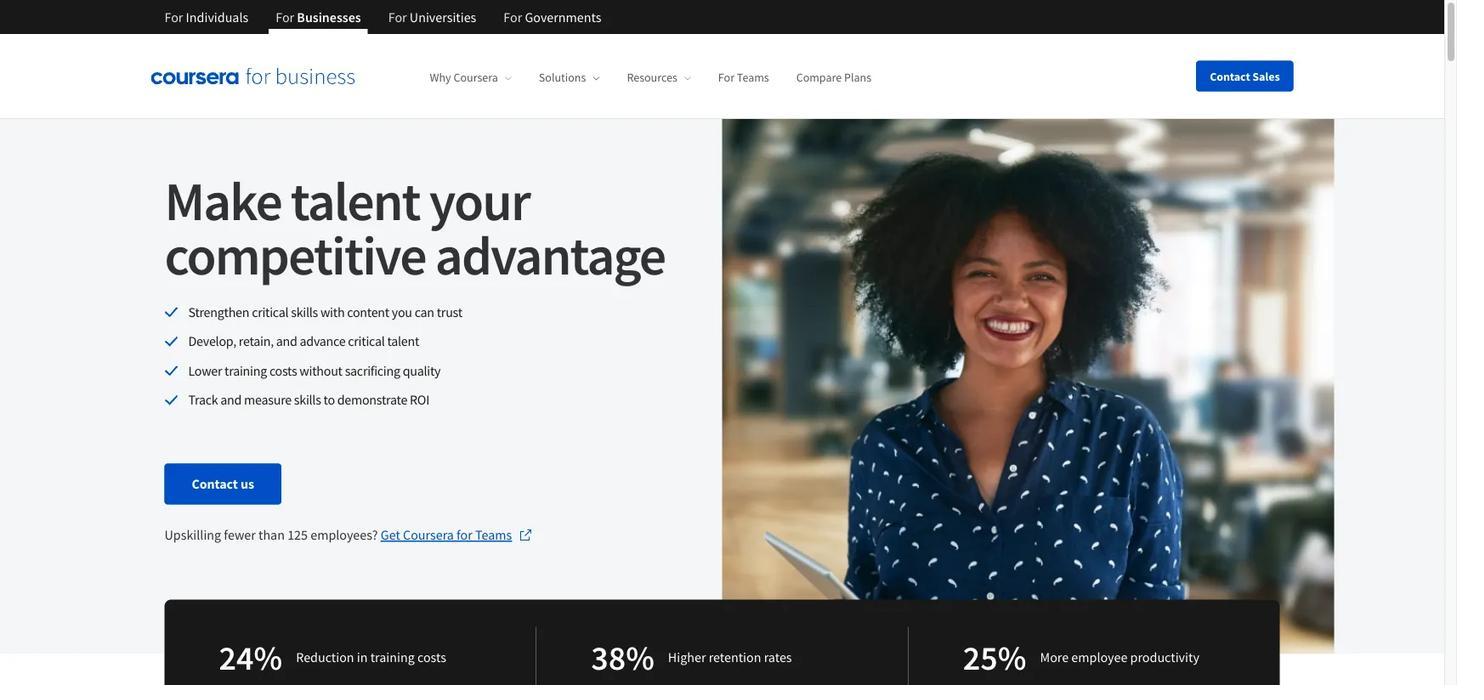 Task type: locate. For each thing, give the bounding box(es) containing it.
contact inside "button"
[[1211, 68, 1251, 84]]

higher
[[668, 650, 706, 667]]

skills
[[291, 304, 318, 321], [294, 391, 321, 408]]

1 vertical spatial costs
[[418, 650, 446, 667]]

1 horizontal spatial costs
[[418, 650, 446, 667]]

individuals
[[186, 9, 249, 26]]

costs right in
[[418, 650, 446, 667]]

teams
[[737, 70, 770, 85], [476, 527, 512, 544]]

contact left sales
[[1211, 68, 1251, 84]]

strengthen critical skills with content you can trust
[[188, 304, 463, 321]]

1 vertical spatial training
[[371, 650, 415, 667]]

1 vertical spatial contact
[[192, 476, 238, 493]]

38%
[[591, 636, 655, 679]]

teams left compare
[[737, 70, 770, 85]]

competitive
[[165, 221, 426, 289]]

1 vertical spatial teams
[[476, 527, 512, 544]]

develop,
[[188, 333, 236, 350]]

0 vertical spatial costs
[[270, 362, 297, 379]]

for
[[457, 527, 473, 544]]

and right retain,
[[276, 333, 297, 350]]

plans
[[845, 70, 872, 85]]

1 horizontal spatial critical
[[348, 333, 385, 350]]

1 vertical spatial skills
[[294, 391, 321, 408]]

coursera right why
[[454, 70, 498, 85]]

critical down content
[[348, 333, 385, 350]]

1 horizontal spatial and
[[276, 333, 297, 350]]

0 horizontal spatial contact
[[192, 476, 238, 493]]

without
[[300, 362, 343, 379]]

for
[[165, 9, 183, 26], [276, 9, 294, 26], [389, 9, 407, 26], [504, 9, 522, 26], [719, 70, 735, 85]]

with
[[321, 304, 345, 321]]

for right resources link
[[719, 70, 735, 85]]

1 horizontal spatial training
[[371, 650, 415, 667]]

skills left to on the left of page
[[294, 391, 321, 408]]

banner navigation
[[151, 0, 615, 47]]

you
[[392, 304, 412, 321]]

compare plans link
[[797, 70, 872, 85]]

upskilling fewer than 125 employees?
[[165, 527, 381, 544]]

for left governments
[[504, 9, 522, 26]]

more employee productivity
[[1041, 650, 1200, 667]]

0 vertical spatial and
[[276, 333, 297, 350]]

contact left the us
[[192, 476, 238, 493]]

why
[[430, 70, 451, 85]]

teams right the for
[[476, 527, 512, 544]]

1 horizontal spatial contact
[[1211, 68, 1251, 84]]

make
[[165, 166, 281, 235]]

get
[[381, 527, 401, 544]]

talent
[[291, 166, 420, 235], [387, 333, 419, 350]]

critical up retain,
[[252, 304, 289, 321]]

sales
[[1253, 68, 1281, 84]]

0 vertical spatial talent
[[291, 166, 420, 235]]

1 vertical spatial critical
[[348, 333, 385, 350]]

24%
[[219, 636, 283, 679]]

critical
[[252, 304, 289, 321], [348, 333, 385, 350]]

and right track
[[221, 391, 242, 408]]

training
[[225, 362, 267, 379], [371, 650, 415, 667]]

and
[[276, 333, 297, 350], [221, 391, 242, 408]]

than
[[259, 527, 285, 544]]

lower training costs without sacrificing quality
[[188, 362, 441, 379]]

for for individuals
[[165, 9, 183, 26]]

0 horizontal spatial and
[[221, 391, 242, 408]]

measure
[[244, 391, 292, 408]]

for left universities
[[389, 9, 407, 26]]

for governments
[[504, 9, 602, 26]]

reduction in training costs
[[296, 650, 446, 667]]

lower
[[188, 362, 222, 379]]

employee
[[1072, 650, 1128, 667]]

0 vertical spatial contact
[[1211, 68, 1251, 84]]

demonstrate
[[337, 391, 407, 408]]

for left businesses
[[276, 9, 294, 26]]

make talent your competitive advantage
[[165, 166, 666, 289]]

costs up measure
[[270, 362, 297, 379]]

0 vertical spatial training
[[225, 362, 267, 379]]

roi
[[410, 391, 430, 408]]

for left individuals
[[165, 9, 183, 26]]

sacrificing
[[345, 362, 400, 379]]

compare
[[797, 70, 842, 85]]

contact for contact us
[[192, 476, 238, 493]]

0 horizontal spatial teams
[[476, 527, 512, 544]]

skills left with at the top
[[291, 304, 318, 321]]

0 vertical spatial teams
[[737, 70, 770, 85]]

to
[[324, 391, 335, 408]]

1 vertical spatial and
[[221, 391, 242, 408]]

1 vertical spatial talent
[[387, 333, 419, 350]]

0 vertical spatial coursera
[[454, 70, 498, 85]]

get coursera for teams link
[[381, 525, 533, 546]]

0 vertical spatial critical
[[252, 304, 289, 321]]

training right in
[[371, 650, 415, 667]]

governments
[[525, 9, 602, 26]]

costs
[[270, 362, 297, 379], [418, 650, 446, 667]]

training down retain,
[[225, 362, 267, 379]]

1 vertical spatial coursera
[[403, 527, 454, 544]]

coursera
[[454, 70, 498, 85], [403, 527, 454, 544]]

contact
[[1211, 68, 1251, 84], [192, 476, 238, 493]]

coursera left the for
[[403, 527, 454, 544]]



Task type: describe. For each thing, give the bounding box(es) containing it.
develop, retain, and advance critical talent
[[188, 333, 419, 350]]

productivity
[[1131, 650, 1200, 667]]

track and measure skills to demonstrate roi
[[188, 391, 430, 408]]

0 vertical spatial skills
[[291, 304, 318, 321]]

1 horizontal spatial teams
[[737, 70, 770, 85]]

reduction
[[296, 650, 354, 667]]

can
[[415, 304, 435, 321]]

for businesses
[[276, 9, 361, 26]]

solutions link
[[539, 70, 600, 85]]

125
[[288, 527, 308, 544]]

why coursera
[[430, 70, 498, 85]]

contact sales
[[1211, 68, 1281, 84]]

why coursera link
[[430, 70, 512, 85]]

retention
[[709, 650, 762, 667]]

contact for contact sales
[[1211, 68, 1251, 84]]

0 horizontal spatial costs
[[270, 362, 297, 379]]

upskilling
[[165, 527, 221, 544]]

contact us link
[[165, 464, 281, 505]]

quality
[[403, 362, 441, 379]]

coursera for business image
[[151, 67, 355, 85]]

get coursera for teams
[[381, 527, 512, 544]]

advance
[[300, 333, 346, 350]]

strengthen
[[188, 304, 249, 321]]

higher retention rates
[[668, 650, 792, 667]]

for for businesses
[[276, 9, 294, 26]]

for for universities
[[389, 9, 407, 26]]

businesses
[[297, 9, 361, 26]]

for for governments
[[504, 9, 522, 26]]

your
[[429, 166, 530, 235]]

coursera for get
[[403, 527, 454, 544]]

solutions
[[539, 70, 586, 85]]

fewer
[[224, 527, 256, 544]]

employees?
[[311, 527, 378, 544]]

for teams
[[719, 70, 770, 85]]

universities
[[410, 9, 477, 26]]

in
[[357, 650, 368, 667]]

for teams link
[[719, 70, 770, 85]]

content
[[347, 304, 390, 321]]

contact us
[[192, 476, 254, 493]]

talent inside make talent your competitive advantage
[[291, 166, 420, 235]]

resources
[[627, 70, 678, 85]]

retain,
[[239, 333, 274, 350]]

25%
[[964, 636, 1027, 679]]

for universities
[[389, 9, 477, 26]]

contact sales button
[[1197, 61, 1294, 91]]

advantage
[[435, 221, 666, 289]]

trust
[[437, 304, 463, 321]]

rates
[[764, 650, 792, 667]]

compare plans
[[797, 70, 872, 85]]

coursera for why
[[454, 70, 498, 85]]

track
[[188, 391, 218, 408]]

0 horizontal spatial critical
[[252, 304, 289, 321]]

0 horizontal spatial training
[[225, 362, 267, 379]]

resources link
[[627, 70, 691, 85]]

us
[[241, 476, 254, 493]]

for individuals
[[165, 9, 249, 26]]

more
[[1041, 650, 1069, 667]]



Task type: vqa. For each thing, say whether or not it's contained in the screenshot.
IBM Data Science Professional Certificate
no



